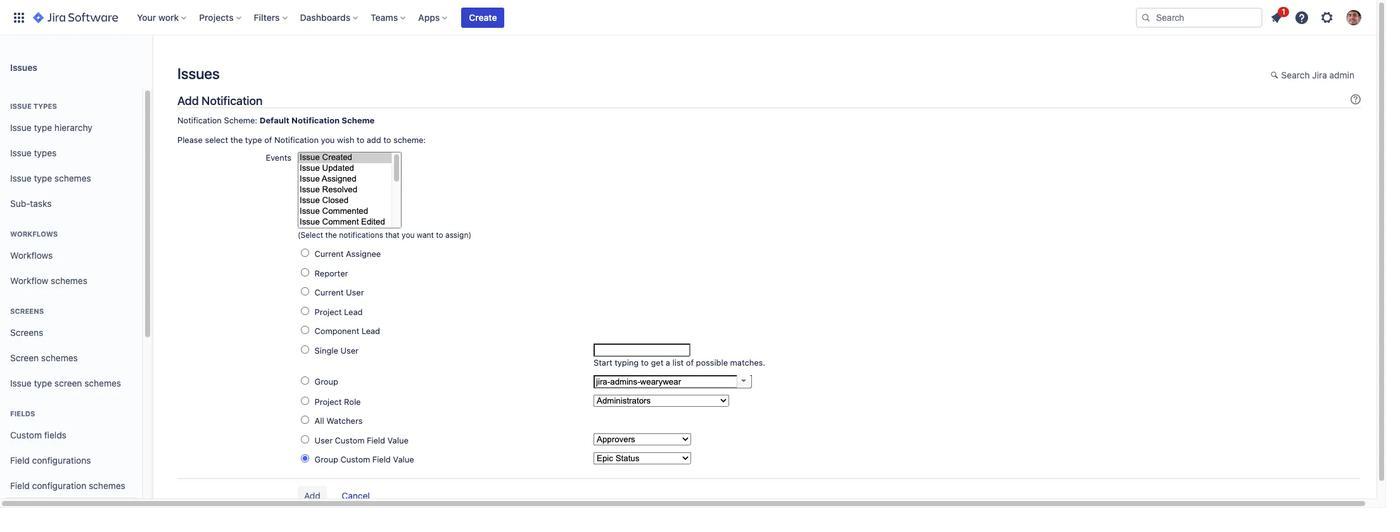 Task type: describe. For each thing, give the bounding box(es) containing it.
All Watchers radio
[[301, 416, 309, 425]]

1 horizontal spatial the
[[325, 231, 337, 240]]

configuration
[[32, 481, 86, 491]]

sub-
[[10, 198, 30, 209]]

Reporter radio
[[301, 268, 309, 277]]

field down custom fields
[[10, 455, 30, 466]]

field configurations
[[10, 455, 91, 466]]

issue types
[[10, 102, 57, 110]]

notification up please
[[177, 115, 222, 126]]

lead for project lead
[[344, 307, 363, 317]]

Single User radio
[[301, 346, 309, 354]]

watchers
[[326, 416, 363, 426]]

reporter
[[315, 268, 348, 279]]

current for current user
[[315, 288, 344, 298]]

your work button
[[133, 7, 191, 28]]

single user
[[315, 346, 358, 356]]

types
[[34, 147, 57, 158]]

banner containing your work
[[0, 0, 1377, 35]]

issue for issue type screen schemes
[[10, 378, 31, 389]]

add
[[177, 94, 199, 108]]

add notification
[[177, 94, 263, 108]]

that
[[385, 231, 400, 240]]

sidebar navigation image
[[138, 51, 166, 76]]

type for screen
[[34, 378, 52, 389]]

0 horizontal spatial of
[[264, 135, 272, 145]]

screens group
[[5, 294, 137, 400]]

jira
[[1312, 70, 1327, 80]]

work
[[158, 12, 179, 22]]

all
[[315, 416, 324, 426]]

please
[[177, 135, 203, 145]]

dashboards
[[300, 12, 350, 22]]

issue for issue types
[[10, 102, 32, 110]]

custom inside fields group
[[10, 430, 42, 441]]

workflows group
[[5, 217, 137, 298]]

schemes inside issue types group
[[54, 173, 91, 183]]

field up group custom field value
[[367, 436, 385, 446]]

project for project lead
[[315, 307, 342, 317]]

workflows link
[[5, 243, 137, 269]]

Search field
[[1136, 7, 1263, 28]]

workflow
[[10, 275, 48, 286]]

1 horizontal spatial issues
[[177, 65, 220, 82]]

current assignee
[[315, 249, 381, 259]]

issue type hierarchy link
[[5, 115, 137, 141]]

assignee
[[346, 249, 381, 259]]

screen
[[54, 378, 82, 389]]

a
[[666, 358, 670, 368]]

value for group custom field value
[[393, 455, 414, 465]]

apps button
[[414, 7, 453, 28]]

assign)
[[445, 231, 471, 240]]

admin
[[1329, 70, 1354, 80]]

want
[[417, 231, 434, 240]]

search image
[[1141, 12, 1151, 22]]

group for group custom field value
[[315, 455, 338, 465]]

cancel link
[[335, 487, 376, 507]]

notifications
[[339, 231, 383, 240]]

component
[[315, 326, 359, 337]]

possible
[[696, 358, 728, 368]]

issue types
[[10, 147, 57, 158]]

field configurations link
[[5, 449, 137, 474]]

current user
[[315, 288, 364, 298]]

Project Role radio
[[301, 397, 309, 405]]

please select the type of notification you wish to add to scheme:
[[177, 135, 426, 145]]

Choose a group text field
[[594, 375, 752, 389]]

0 horizontal spatial the
[[230, 135, 243, 145]]

issue type schemes
[[10, 173, 91, 183]]

custom fields link
[[5, 423, 137, 449]]

your
[[137, 12, 156, 22]]

search jira admin link
[[1264, 66, 1361, 86]]

issue type screen schemes link
[[5, 371, 137, 397]]

issue types group
[[5, 89, 137, 220]]

cancel
[[342, 491, 370, 502]]

your work
[[137, 12, 179, 22]]

(select
[[298, 231, 323, 240]]

type for hierarchy
[[34, 122, 52, 133]]

notification up the scheme:
[[201, 94, 263, 108]]

search jira admin
[[1281, 70, 1354, 80]]

issue types link
[[5, 141, 137, 166]]

schemes right screen
[[84, 378, 121, 389]]

list
[[672, 358, 684, 368]]

notifications image
[[1269, 10, 1284, 25]]

value for user custom field value
[[387, 436, 408, 446]]

create button
[[461, 7, 505, 28]]

custom fields
[[10, 430, 66, 441]]

appswitcher icon image
[[11, 10, 27, 25]]

projects button
[[195, 7, 246, 28]]

scheme:
[[224, 115, 257, 126]]

workflows for 'workflows' group
[[10, 230, 58, 238]]

current for current assignee
[[315, 249, 344, 259]]

default
[[260, 115, 289, 126]]

types
[[33, 102, 57, 110]]

sub-tasks
[[10, 198, 52, 209]]



Task type: vqa. For each thing, say whether or not it's contained in the screenshot.
top Group
yes



Task type: locate. For each thing, give the bounding box(es) containing it.
issue for issue types
[[10, 147, 31, 158]]

0 vertical spatial the
[[230, 135, 243, 145]]

lead for component lead
[[362, 326, 380, 337]]

0 vertical spatial screens
[[10, 307, 44, 315]]

configurations
[[32, 455, 91, 466]]

1 vertical spatial screens
[[10, 327, 43, 338]]

screens link
[[5, 321, 137, 346]]

0 horizontal spatial you
[[321, 135, 335, 145]]

fields
[[44, 430, 66, 441]]

3 issue from the top
[[10, 147, 31, 158]]

hierarchy
[[54, 122, 92, 133]]

issue type screen schemes
[[10, 378, 121, 389]]

dashboards button
[[296, 7, 363, 28]]

screens for screens group
[[10, 307, 44, 315]]

Current User radio
[[301, 288, 309, 296]]

role
[[344, 397, 361, 407]]

1 vertical spatial the
[[325, 231, 337, 240]]

matches.
[[730, 358, 765, 368]]

1 vertical spatial user
[[340, 346, 358, 356]]

your profile and settings image
[[1346, 10, 1361, 25]]

1 current from the top
[[315, 249, 344, 259]]

create
[[469, 12, 497, 22]]

all watchers
[[315, 416, 363, 426]]

the
[[230, 135, 243, 145], [325, 231, 337, 240]]

add
[[367, 135, 381, 145]]

2 screens from the top
[[10, 327, 43, 338]]

start typing to get a list of possible matches.
[[594, 358, 765, 368]]

scheme:
[[393, 135, 426, 145]]

you left the wish
[[321, 135, 335, 145]]

to right want
[[436, 231, 443, 240]]

2 vertical spatial user
[[315, 436, 333, 446]]

None text field
[[594, 344, 691, 357]]

of down default
[[264, 135, 272, 145]]

field configuration schemes link
[[5, 474, 137, 499]]

help image
[[1294, 10, 1309, 25]]

value down user custom field value
[[393, 455, 414, 465]]

workflows
[[10, 230, 58, 238], [10, 250, 53, 261]]

Group radio
[[301, 377, 309, 385]]

type for schemes
[[34, 173, 52, 183]]

type left screen
[[34, 378, 52, 389]]

settings image
[[1320, 10, 1335, 25]]

custom down user custom field value
[[340, 455, 370, 465]]

(select the notifications that you want to assign)
[[298, 231, 471, 240]]

field down user custom field value
[[372, 455, 391, 465]]

0 horizontal spatial issues
[[10, 62, 37, 73]]

group right group custom field value option
[[315, 455, 338, 465]]

jira software image
[[33, 10, 118, 25], [33, 10, 118, 25]]

current
[[315, 249, 344, 259], [315, 288, 344, 298]]

custom for user
[[335, 436, 365, 446]]

fields
[[10, 410, 35, 418]]

sub-tasks link
[[5, 191, 137, 217]]

1 horizontal spatial you
[[402, 231, 415, 240]]

wish
[[337, 135, 354, 145]]

small image
[[1271, 70, 1281, 80]]

0 vertical spatial of
[[264, 135, 272, 145]]

type down the scheme:
[[245, 135, 262, 145]]

1 workflows from the top
[[10, 230, 58, 238]]

screens for screens link
[[10, 327, 43, 338]]

2 issue from the top
[[10, 122, 31, 133]]

project role
[[315, 397, 361, 407]]

schemes down issue types link
[[54, 173, 91, 183]]

group right group option
[[315, 377, 338, 387]]

1 vertical spatial you
[[402, 231, 415, 240]]

5 issue from the top
[[10, 378, 31, 389]]

to left "get"
[[641, 358, 649, 368]]

search
[[1281, 70, 1310, 80]]

0 vertical spatial project
[[315, 307, 342, 317]]

to
[[357, 135, 364, 145], [383, 135, 391, 145], [436, 231, 443, 240], [641, 358, 649, 368]]

custom
[[10, 430, 42, 441], [335, 436, 365, 446], [340, 455, 370, 465]]

select
[[205, 135, 228, 145]]

user right 'user custom field value' radio
[[315, 436, 333, 446]]

schemes down field configurations link
[[89, 481, 125, 491]]

schemes
[[54, 173, 91, 183], [51, 275, 87, 286], [41, 353, 78, 363], [84, 378, 121, 389], [89, 481, 125, 491]]

workflows up workflow
[[10, 250, 53, 261]]

current up reporter
[[315, 249, 344, 259]]

custom down fields at the bottom left
[[10, 430, 42, 441]]

1 horizontal spatial of
[[686, 358, 694, 368]]

screens up the screen
[[10, 327, 43, 338]]

0 vertical spatial group
[[315, 377, 338, 387]]

start
[[594, 358, 612, 368]]

screens down workflow
[[10, 307, 44, 315]]

you right that
[[402, 231, 415, 240]]

teams
[[371, 12, 398, 22]]

project for project role
[[315, 397, 342, 407]]

field configuration schemes
[[10, 481, 125, 491]]

2 workflows from the top
[[10, 250, 53, 261]]

workflows for workflows link
[[10, 250, 53, 261]]

user
[[346, 288, 364, 298], [340, 346, 358, 356], [315, 436, 333, 446]]

component lead
[[315, 326, 380, 337]]

type up tasks
[[34, 173, 52, 183]]

1 vertical spatial current
[[315, 288, 344, 298]]

field left configuration
[[10, 481, 30, 491]]

notification
[[201, 94, 263, 108], [177, 115, 222, 126], [292, 115, 340, 126], [274, 135, 319, 145]]

workflow schemes link
[[5, 269, 137, 294]]

2 group from the top
[[315, 455, 338, 465]]

Group Custom Field Value radio
[[301, 455, 309, 463]]

workflows inside workflows link
[[10, 250, 53, 261]]

user up project lead at bottom
[[346, 288, 364, 298]]

issue inside screens group
[[10, 378, 31, 389]]

Component Lead radio
[[301, 326, 309, 335]]

1 vertical spatial group
[[315, 455, 338, 465]]

single
[[315, 346, 338, 356]]

1 vertical spatial lead
[[362, 326, 380, 337]]

the down the scheme:
[[230, 135, 243, 145]]

1 issue from the top
[[10, 102, 32, 110]]

custom down watchers
[[335, 436, 365, 446]]

4 issue from the top
[[10, 173, 31, 183]]

value up group custom field value
[[387, 436, 408, 446]]

user custom field value
[[315, 436, 408, 446]]

of right list
[[686, 358, 694, 368]]

issues up add
[[177, 65, 220, 82]]

screen schemes link
[[5, 346, 137, 371]]

teams button
[[367, 7, 411, 28]]

projects
[[199, 12, 234, 22]]

None submit
[[298, 486, 327, 507]]

filters
[[254, 12, 280, 22]]

the right (select
[[325, 231, 337, 240]]

apps
[[418, 12, 440, 22]]

screen
[[10, 353, 39, 363]]

schemes down workflows link
[[51, 275, 87, 286]]

you
[[321, 135, 335, 145], [402, 231, 415, 240]]

field
[[367, 436, 385, 446], [372, 455, 391, 465], [10, 455, 30, 466], [10, 481, 30, 491]]

project lead
[[315, 307, 363, 317]]

current down reporter
[[315, 288, 344, 298]]

fields group
[[5, 397, 137, 503]]

schemes inside 'workflows' group
[[51, 275, 87, 286]]

2 project from the top
[[315, 397, 342, 407]]

issue for issue type schemes
[[10, 173, 31, 183]]

schemes inside fields group
[[89, 481, 125, 491]]

Current Assignee radio
[[301, 249, 309, 257]]

0 vertical spatial workflows
[[10, 230, 58, 238]]

project
[[315, 307, 342, 317], [315, 397, 342, 407]]

1 group from the top
[[315, 377, 338, 387]]

1 vertical spatial of
[[686, 358, 694, 368]]

issues up issue types
[[10, 62, 37, 73]]

0 vertical spatial lead
[[344, 307, 363, 317]]

issue type hierarchy
[[10, 122, 92, 133]]

1
[[1282, 7, 1285, 16]]

to right add
[[383, 135, 391, 145]]

type inside screens group
[[34, 378, 52, 389]]

notification up please select the type of notification you wish to add to scheme:
[[292, 115, 340, 126]]

User Custom Field Value radio
[[301, 436, 309, 444]]

1 vertical spatial project
[[315, 397, 342, 407]]

workflow schemes
[[10, 275, 87, 286]]

1 vertical spatial workflows
[[10, 250, 53, 261]]

scheme
[[342, 115, 375, 126]]

lead right component
[[362, 326, 380, 337]]

0 vertical spatial value
[[387, 436, 408, 446]]

banner
[[0, 0, 1377, 35]]

2 current from the top
[[315, 288, 344, 298]]

user for single user
[[340, 346, 358, 356]]

screen schemes
[[10, 353, 78, 363]]

0 vertical spatial user
[[346, 288, 364, 298]]

get
[[651, 358, 663, 368]]

Project Lead radio
[[301, 307, 309, 315]]

type
[[34, 122, 52, 133], [245, 135, 262, 145], [34, 173, 52, 183], [34, 378, 52, 389]]

1 project from the top
[[315, 307, 342, 317]]

schemes up issue type screen schemes
[[41, 353, 78, 363]]

project up all
[[315, 397, 342, 407]]

lead up component lead
[[344, 307, 363, 317]]

tasks
[[30, 198, 52, 209]]

1 vertical spatial value
[[393, 455, 414, 465]]

events
[[266, 153, 291, 163]]

1 screens from the top
[[10, 307, 44, 315]]

custom for group
[[340, 455, 370, 465]]

group custom field value
[[315, 455, 414, 465]]

user down component lead
[[340, 346, 358, 356]]

0 vertical spatial you
[[321, 135, 335, 145]]

typing
[[615, 358, 639, 368]]

issue for issue type hierarchy
[[10, 122, 31, 133]]

workflows down the sub-tasks
[[10, 230, 58, 238]]

user for current user
[[346, 288, 364, 298]]

screens
[[10, 307, 44, 315], [10, 327, 43, 338]]

group for group
[[315, 377, 338, 387]]

issue type schemes link
[[5, 166, 137, 191]]

filters button
[[250, 7, 292, 28]]

notification up events
[[274, 135, 319, 145]]

type down types
[[34, 122, 52, 133]]

notification scheme: default notification scheme
[[177, 115, 375, 126]]

to left add
[[357, 135, 364, 145]]

0 vertical spatial current
[[315, 249, 344, 259]]

primary element
[[8, 0, 1136, 35]]

project up component
[[315, 307, 342, 317]]



